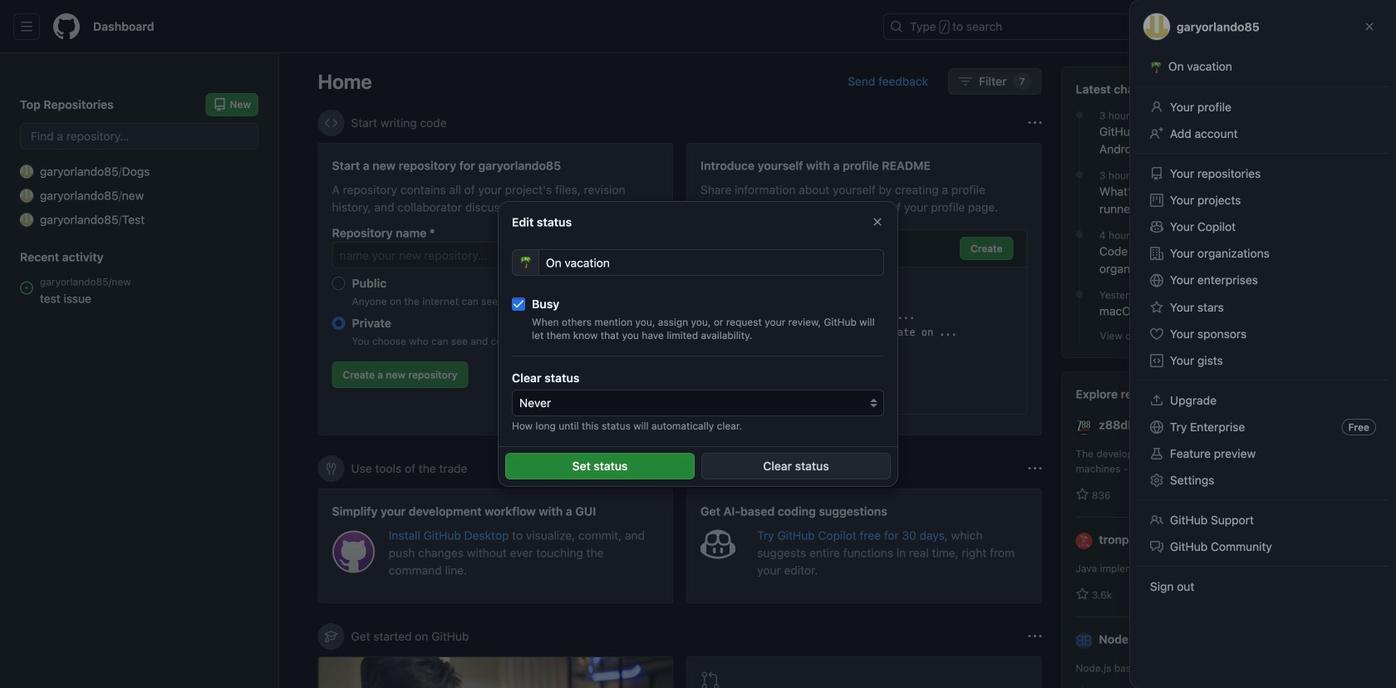 Task type: locate. For each thing, give the bounding box(es) containing it.
explore repositories navigation
[[1062, 372, 1358, 688]]

2 dot fill image from the top
[[1073, 228, 1086, 241]]

0 vertical spatial dot fill image
[[1073, 108, 1086, 121]]

1 vertical spatial dot fill image
[[1073, 228, 1086, 241]]

triangle down image
[[1226, 20, 1239, 33]]

1 dot fill image from the top
[[1073, 108, 1086, 121]]

2 dot fill image from the top
[[1073, 288, 1086, 301]]

dot fill image
[[1073, 108, 1086, 121], [1073, 288, 1086, 301]]

star image
[[1076, 488, 1089, 501]]

1 vertical spatial dot fill image
[[1073, 288, 1086, 301]]

dot fill image
[[1073, 168, 1086, 181], [1073, 228, 1086, 241]]

0 vertical spatial dot fill image
[[1073, 168, 1086, 181]]



Task type: vqa. For each thing, say whether or not it's contained in the screenshot.
bottom dot fill icon
yes



Task type: describe. For each thing, give the bounding box(es) containing it.
star image
[[1076, 588, 1089, 601]]

command palette image
[[1154, 20, 1168, 33]]

account element
[[0, 53, 279, 688]]

plus image
[[1206, 20, 1219, 33]]

homepage image
[[53, 13, 80, 40]]

explore element
[[1062, 66, 1358, 688]]

1 dot fill image from the top
[[1073, 168, 1086, 181]]



